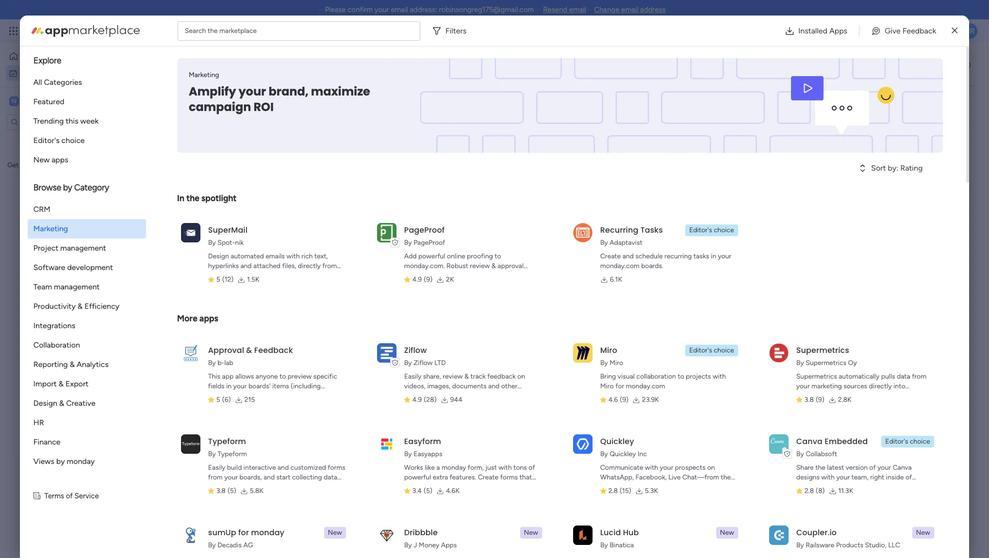 Task type: describe. For each thing, give the bounding box(es) containing it.
monday.com. inside add powerful online proofing to monday.com. robust review & approval workflows.
[[404, 262, 445, 270]]

design for design & creative
[[33, 399, 57, 408]]

app logo image for by binatica
[[573, 526, 593, 546]]

from inside supermetrics automatically pulls data from your marketing sources directly into monday.com
[[912, 373, 927, 381]]

in inside this app allows anyone to preview specific fields in your boards' items (including images) and make updates accordingly.
[[226, 383, 232, 391]]

0 vertical spatial management
[[98, 25, 151, 36]]

editor's up workspace on the left of the page
[[33, 136, 60, 145]]

your right confirm
[[375, 5, 389, 14]]

by inside this workspace is empty. get started by adding boards, docs, forms or dashboards.
[[44, 161, 52, 169]]

automatically
[[839, 373, 880, 381]]

confirm
[[348, 5, 373, 14]]

supermetrics automatically pulls data from your marketing sources directly into monday.com
[[797, 373, 927, 401]]

23.9k
[[642, 396, 659, 404]]

easyform by easyapps
[[404, 436, 443, 459]]

your inside supermetrics automatically pulls data from your marketing sources directly into monday.com
[[797, 383, 810, 391]]

work for monday
[[78, 25, 96, 36]]

greg robinson image
[[962, 23, 978, 39]]

0 vertical spatial canva
[[797, 436, 823, 448]]

convenience
[[600, 484, 639, 492]]

monday up service
[[67, 457, 95, 467]]

choice for recurring tasks
[[714, 226, 734, 234]]

productivity
[[33, 302, 76, 311]]

my work
[[146, 56, 211, 78]]

new for coupler.io
[[916, 529, 931, 537]]

with inside design automated emails with rich text, hyperlinks and attached files, directly from monday.com
[[287, 252, 300, 261]]

by for browse
[[63, 183, 72, 193]]

make
[[247, 392, 263, 401]]

1 vertical spatial miro
[[610, 359, 623, 368]]

(15)
[[620, 487, 632, 496]]

dapulse x slim image
[[952, 25, 958, 37]]

llc
[[889, 542, 901, 550]]

0 vertical spatial ziflow
[[404, 345, 427, 356]]

& inside add powerful online proofing to monday.com. robust review & approval workflows.
[[492, 262, 496, 270]]

directly inside supermetrics automatically pulls data from your marketing sources directly into monday.com
[[869, 383, 892, 391]]

collecting
[[292, 474, 322, 482]]

sumup
[[208, 528, 236, 539]]

your inside easily build interactive and customized forms from your boards, and start collecting data instantly
[[224, 474, 238, 482]]

& inside easily share, review & track feedback on videos, images, documents and other creative assets.
[[465, 373, 469, 381]]

version
[[846, 464, 868, 472]]

directly inside works like a monday form, just with tons of powerful extra features. create forms that sync directly into monday, within seconds.
[[420, 484, 443, 492]]

0 vertical spatial typeform
[[208, 436, 246, 448]]

0 vertical spatial miro
[[600, 345, 617, 356]]

app logo image for by typeform
[[181, 435, 200, 454]]

assets.
[[430, 392, 451, 401]]

5.8k
[[250, 487, 264, 496]]

5 for by
[[216, 276, 220, 284]]

designs
[[797, 474, 820, 482]]

1 vertical spatial supermetrics
[[806, 359, 847, 368]]

& for efficiency
[[78, 302, 83, 311]]

supermetrics for supermetrics by supermetrics oy
[[797, 345, 850, 356]]

1 vertical spatial quickley
[[610, 451, 636, 459]]

inside
[[886, 474, 904, 482]]

by inside supermail by spot-nik
[[208, 239, 216, 247]]

app logo image for by b-lab
[[181, 344, 200, 363]]

marketplace
[[219, 26, 257, 35]]

communicate
[[600, 464, 643, 472]]

app logo image for by j money apps
[[377, 526, 397, 546]]

help image
[[928, 26, 938, 36]]

in the spotlight
[[177, 193, 237, 204]]

and down the interactive
[[264, 474, 275, 482]]

your inside the communicate with your prospects on whatsapp, facebook, live chat—from the convenience of monday.com.
[[660, 464, 674, 472]]

other
[[501, 383, 518, 391]]

installed apps button
[[777, 21, 855, 41]]

search everything image
[[907, 26, 917, 36]]

monday.com inside supermetrics automatically pulls data from your marketing sources directly into monday.com
[[797, 392, 836, 401]]

new apps
[[33, 155, 68, 165]]

terms of service link
[[44, 491, 99, 502]]

nik
[[235, 239, 244, 247]]

whatsapp,
[[600, 474, 634, 482]]

this for is
[[435, 264, 458, 280]]

templates
[[62, 194, 92, 202]]

oy
[[848, 359, 857, 368]]

data inside supermetrics automatically pulls data from your marketing sources directly into monday.com
[[897, 373, 911, 381]]

with inside works like a monday form, just with tons of powerful extra features. create forms that sync directly into monday, within seconds.
[[499, 464, 512, 472]]

choice for miro
[[714, 347, 734, 355]]

decadis
[[218, 542, 242, 550]]

sumup for monday
[[208, 528, 285, 539]]

team
[[33, 283, 52, 292]]

tons
[[514, 464, 527, 472]]

(12)
[[222, 276, 234, 284]]

crm
[[33, 205, 50, 214]]

of inside works like a monday form, just with tons of powerful extra features. create forms that sync directly into monday, within seconds.
[[529, 464, 535, 472]]

from inside design automated emails with rich text, hyperlinks and attached files, directly from monday.com
[[323, 262, 337, 270]]

management for team management
[[54, 283, 100, 292]]

4.9 (9)
[[413, 276, 433, 284]]

or
[[49, 172, 55, 180]]

see
[[170, 27, 181, 35]]

from right start
[[51, 215, 65, 223]]

1 vertical spatial for
[[238, 528, 249, 539]]

app logo image for by railsware products studio, llc
[[769, 526, 789, 546]]

my work button
[[6, 65, 104, 81]]

your inside marketing amplify your brand, maximize campaign roi
[[238, 84, 266, 100]]

by inside the quickley by quickley inc
[[600, 451, 608, 459]]

apps for more apps
[[199, 314, 218, 324]]

railsware
[[806, 542, 835, 550]]

supermetrics for supermetrics automatically pulls data from your marketing sources directly into monday.com
[[797, 373, 837, 381]]

right
[[871, 474, 885, 482]]

app logo image for by spot-nik
[[181, 223, 200, 243]]

spotlight
[[201, 193, 237, 204]]

app logo image left 'pageproof by pageproof'
[[377, 223, 397, 243]]

0 horizontal spatial apps
[[441, 542, 457, 550]]

new for lucid hub
[[720, 529, 734, 537]]

app
[[222, 373, 234, 381]]

editor's choice for miro
[[690, 347, 734, 355]]

approval
[[498, 262, 524, 270]]

done
[[272, 100, 287, 109]]

1 vertical spatial ziflow
[[414, 359, 433, 368]]

schedule
[[636, 252, 663, 261]]

workspace selection element
[[9, 95, 82, 107]]

adaptavist
[[610, 239, 643, 247]]

and inside this app allows anyone to preview specific fields in your boards' items (including images) and make updates accordingly.
[[234, 392, 245, 401]]

and inside design automated emails with rich text, hyperlinks and attached files, directly from monday.com
[[241, 262, 252, 270]]

(9) for pageproof
[[424, 276, 433, 284]]

marketing for marketing
[[33, 224, 68, 234]]

app logo image for by supermetrics oy
[[769, 344, 789, 363]]

one
[[575, 278, 597, 294]]

by j money apps
[[404, 542, 457, 550]]

facebook,
[[636, 474, 667, 482]]

in inside this is your home base, where you can see all your work in one place
[[562, 278, 572, 294]]

workflows.
[[404, 272, 437, 280]]

with inside the communicate with your prospects on whatsapp, facebook, live chat—from the convenience of monday.com.
[[645, 464, 658, 472]]

(5) for typeform
[[228, 487, 236, 496]]

home
[[22, 52, 41, 60]]

0 vertical spatial quickley
[[600, 436, 634, 448]]

ag
[[243, 542, 253, 550]]

monday up home button
[[43, 25, 76, 36]]

workspace image
[[9, 96, 19, 107]]

0 vertical spatial pageproof
[[404, 225, 445, 236]]

of inside the communicate with your prospects on whatsapp, facebook, live chat—from the convenience of monday.com.
[[641, 484, 647, 492]]

(8)
[[816, 487, 825, 496]]

filters button
[[428, 21, 474, 41]]

Search in workspace field
[[20, 117, 81, 128]]

miro inside the bring visual collaboration to projects with miro for monday.com
[[600, 383, 614, 391]]

the for spotlight
[[186, 193, 199, 204]]

2.8 for 2.8 (8)
[[805, 487, 814, 496]]

and inside the create and schedule recurring tasks in your monday.com boards.
[[623, 252, 634, 261]]

and inside easily share, review & track feedback on videos, images, documents and other creative assets.
[[488, 383, 500, 391]]

4.9 for ziflow
[[413, 396, 422, 404]]

forms inside easily build interactive and customized forms from your boards, and start collecting data instantly
[[328, 464, 345, 472]]

create and schedule recurring tasks in your monday.com boards.
[[600, 252, 732, 270]]

on inside the communicate with your prospects on whatsapp, facebook, live chat—from the convenience of monday.com.
[[707, 464, 715, 472]]

monday inside works like a monday form, just with tons of powerful extra features. create forms that sync directly into monday, within seconds.
[[442, 464, 466, 472]]

by binatica
[[600, 542, 634, 550]]

collabsoft
[[806, 451, 837, 459]]

monday work management
[[43, 25, 151, 36]]

to for pageproof
[[495, 252, 501, 261]]

analytics
[[77, 360, 109, 369]]

monday.com inside design automated emails with rich text, hyperlinks and attached files, directly from monday.com
[[208, 272, 247, 280]]

5 for &
[[216, 396, 220, 404]]

is inside this workspace is empty. get started by adding boards, docs, forms or dashboards.
[[72, 151, 77, 159]]

filters
[[446, 26, 467, 35]]

hide
[[256, 100, 270, 109]]

& for analytics
[[70, 360, 75, 369]]

to inside the bring visual collaboration to projects with miro for monday.com
[[678, 373, 684, 381]]

import & export
[[33, 380, 89, 389]]

directly inside design automated emails with rich text, hyperlinks and attached files, directly from monday.com
[[298, 262, 321, 270]]

work
[[172, 56, 211, 78]]

this for app
[[208, 373, 220, 381]]

sort by: rating button
[[841, 161, 943, 176]]

editor's for miro
[[690, 347, 712, 355]]

3.8 for typeform
[[216, 487, 226, 496]]

2.8 (8)
[[805, 487, 825, 496]]

forms inside works like a monday form, just with tons of powerful extra features. create forms that sync directly into monday, within seconds.
[[500, 474, 518, 482]]

apps inside installed apps button
[[830, 26, 848, 35]]

app logo image for by decadis ag
[[181, 526, 200, 546]]

search
[[185, 26, 206, 35]]

week
[[80, 117, 99, 126]]

to for feedback
[[280, 373, 286, 381]]

help button
[[907, 531, 941, 547]]

specific
[[313, 373, 337, 381]]

your inside this app allows anyone to preview specific fields in your boards' items (including images) and make updates accordingly.
[[233, 383, 247, 391]]

b-
[[218, 359, 224, 368]]

inbox image
[[840, 26, 850, 36]]

images,
[[427, 383, 451, 391]]

this
[[66, 117, 78, 126]]

work inside this is your home base, where you can see all your work in one place
[[531, 278, 559, 294]]

robust
[[447, 262, 468, 270]]

customized
[[291, 464, 326, 472]]

online
[[447, 252, 465, 261]]

apps marketplace image
[[31, 25, 140, 37]]

1 vertical spatial typeform
[[218, 451, 247, 459]]

my work
[[21, 69, 47, 77]]

new for sumup for monday
[[328, 529, 342, 537]]

create inside the create and schedule recurring tasks in your monday.com boards.
[[600, 252, 621, 261]]

feedback inside give feedback button
[[903, 26, 937, 35]]

campaign
[[189, 99, 251, 115]]

export
[[66, 380, 89, 389]]

seconds.
[[506, 484, 533, 492]]

of up the right
[[870, 464, 876, 472]]

this is your home base, where you can see all your work in one place
[[435, 264, 683, 294]]

editor's for recurring tasks
[[690, 226, 712, 234]]

easily for ziflow
[[404, 373, 422, 381]]

productivity & efficiency
[[33, 302, 119, 311]]

canva inside share the latest version of your canva designs with your team, right inside of monday.com!
[[893, 464, 912, 472]]



Task type: vqa. For each thing, say whether or not it's contained in the screenshot.
LLC
yes



Task type: locate. For each thing, give the bounding box(es) containing it.
1 vertical spatial in
[[562, 278, 572, 294]]

monday.com. down live on the bottom of the page
[[649, 484, 690, 492]]

from right pulls
[[912, 373, 927, 381]]

of right the 'inside'
[[906, 474, 912, 482]]

2 2.8 from the left
[[805, 487, 814, 496]]

the inside the communicate with your prospects on whatsapp, facebook, live chat—from the convenience of monday.com.
[[721, 474, 731, 482]]

your right tasks
[[718, 252, 732, 261]]

review up images,
[[443, 373, 463, 381]]

1 horizontal spatial (9)
[[620, 396, 629, 404]]

editor's up tasks
[[690, 226, 712, 234]]

add from templates
[[31, 194, 92, 202]]

apps image
[[883, 26, 893, 36]]

0 vertical spatial is
[[72, 151, 77, 159]]

1 vertical spatial management
[[60, 244, 106, 253]]

4.9 left the (28)
[[413, 396, 422, 404]]

boards, for interactive
[[240, 474, 262, 482]]

miro up by miro
[[600, 345, 617, 356]]

can
[[637, 264, 660, 280]]

0 horizontal spatial on
[[518, 373, 525, 381]]

this up fields
[[208, 373, 220, 381]]

1 vertical spatial add
[[404, 252, 417, 261]]

the down collabsoft
[[816, 464, 826, 472]]

change email address link
[[594, 5, 666, 14]]

in
[[177, 193, 184, 204]]

1 vertical spatial items
[[272, 383, 289, 391]]

the
[[208, 26, 218, 35], [186, 193, 199, 204], [816, 464, 826, 472], [721, 474, 731, 482]]

(9) for supermetrics
[[816, 396, 825, 404]]

2k
[[446, 276, 454, 284]]

efficiency
[[84, 302, 119, 311]]

studio,
[[865, 542, 887, 550]]

0 horizontal spatial 2.8
[[609, 487, 618, 496]]

with inside the bring visual collaboration to projects with miro for monday.com
[[713, 373, 726, 381]]

1 horizontal spatial 3.8
[[805, 396, 814, 404]]

to inside add powerful online proofing to monday.com. robust review & approval workflows.
[[495, 252, 501, 261]]

1 horizontal spatial directly
[[420, 484, 443, 492]]

pageproof by pageproof
[[404, 225, 445, 247]]

by inside supermetrics by supermetrics oy
[[797, 359, 804, 368]]

& left efficiency
[[78, 302, 83, 311]]

app logo image left coupler.io
[[769, 526, 789, 546]]

2 email from the left
[[569, 5, 587, 14]]

1 5 from the top
[[216, 276, 220, 284]]

and down "adaptavist"
[[623, 252, 634, 261]]

1 horizontal spatial design
[[208, 252, 229, 261]]

brand,
[[269, 84, 309, 100]]

review inside add powerful online proofing to monday.com. robust review & approval workflows.
[[470, 262, 490, 270]]

into inside works like a monday form, just with tons of powerful extra features. create forms that sync directly into monday, within seconds.
[[445, 484, 457, 492]]

1 horizontal spatial apps
[[830, 26, 848, 35]]

forms up seconds.
[[500, 474, 518, 482]]

app logo image for by miro
[[573, 344, 593, 363]]

0 vertical spatial apps
[[830, 26, 848, 35]]

& for export
[[59, 380, 64, 389]]

1 horizontal spatial easily
[[404, 373, 422, 381]]

software development
[[33, 263, 113, 272]]

powerful inside add powerful online proofing to monday.com. robust review & approval workflows.
[[418, 252, 445, 261]]

the right chat—from
[[721, 474, 731, 482]]

with up facebook,
[[645, 464, 658, 472]]

2.8 left (8)
[[805, 487, 814, 496]]

your up live on the bottom of the page
[[660, 464, 674, 472]]

my inside button
[[21, 69, 31, 77]]

app logo image left the typeform by typeform
[[181, 435, 200, 454]]

2 horizontal spatial in
[[711, 252, 716, 261]]

1 horizontal spatial work
[[78, 25, 96, 36]]

0 vertical spatial 3.8
[[805, 396, 814, 404]]

2.8 (15)
[[609, 487, 632, 496]]

marketing inside marketing amplify your brand, maximize campaign roi
[[189, 71, 219, 79]]

terms of service
[[44, 492, 99, 501]]

add for add from templates
[[31, 194, 44, 202]]

(9) right "4.6"
[[620, 396, 629, 404]]

Filter dashboard by text search field
[[143, 97, 234, 113]]

add up workflows. in the left of the page
[[404, 252, 417, 261]]

2 horizontal spatial email
[[621, 5, 639, 14]]

0 vertical spatial data
[[897, 373, 911, 381]]

notifications image
[[819, 26, 829, 36]]

app logo image left by miro
[[573, 344, 593, 363]]

workspace
[[41, 96, 80, 106]]

inc
[[638, 451, 647, 459]]

easyapps
[[414, 451, 443, 459]]

3.8
[[805, 396, 814, 404], [216, 487, 226, 496]]

0 horizontal spatial apps
[[52, 155, 68, 165]]

scratch
[[67, 215, 90, 223]]

and down feedback
[[488, 383, 500, 391]]

monday.com down the marketing
[[797, 392, 836, 401]]

app logo image for by adaptavist
[[573, 223, 593, 243]]

0 vertical spatial work
[[78, 25, 96, 36]]

0 vertical spatial design
[[208, 252, 229, 261]]

supermetrics inside supermetrics automatically pulls data from your marketing sources directly into monday.com
[[797, 373, 837, 381]]

0 horizontal spatial this
[[24, 151, 36, 159]]

2 horizontal spatial forms
[[500, 474, 518, 482]]

videos,
[[404, 383, 426, 391]]

lab
[[224, 359, 233, 368]]

by inside the typeform by typeform
[[208, 451, 216, 459]]

1 vertical spatial monday.com.
[[649, 484, 690, 492]]

management for project management
[[60, 244, 106, 253]]

this down online
[[435, 264, 458, 280]]

pageproof
[[404, 225, 445, 236], [414, 239, 445, 247]]

coupler.io
[[797, 528, 837, 539]]

views by monday
[[33, 457, 95, 467]]

& for feedback
[[246, 345, 252, 356]]

easily for typeform
[[208, 464, 225, 472]]

all
[[485, 278, 499, 294]]

the inside share the latest version of your canva designs with your team, right inside of monday.com!
[[816, 464, 826, 472]]

data right collecting
[[324, 474, 337, 482]]

2 vertical spatial management
[[54, 283, 100, 292]]

2 vertical spatial supermetrics
[[797, 373, 837, 381]]

5 (6)
[[216, 396, 231, 404]]

miro down 'bring'
[[600, 383, 614, 391]]

editor's choice for canva embedded
[[886, 438, 931, 446]]

lucid
[[600, 528, 621, 539]]

add up crm
[[31, 194, 44, 202]]

0 vertical spatial easily
[[404, 373, 422, 381]]

0 vertical spatial for
[[616, 383, 624, 391]]

and up start
[[278, 464, 289, 472]]

forms inside this workspace is empty. get started by adding boards, docs, forms or dashboards.
[[30, 172, 48, 180]]

embedded
[[825, 436, 868, 448]]

powerful down works
[[404, 474, 431, 482]]

customize button
[[310, 97, 362, 113]]

on up other
[[518, 373, 525, 381]]

1 vertical spatial 3.8
[[216, 487, 226, 496]]

1 horizontal spatial data
[[897, 373, 911, 381]]

& left the export
[[59, 380, 64, 389]]

design inside design automated emails with rich text, hyperlinks and attached files, directly from monday.com
[[208, 252, 229, 261]]

by inside approval & feedback by b-lab
[[208, 359, 216, 368]]

easily inside easily share, review & track feedback on videos, images, documents and other creative assets.
[[404, 373, 422, 381]]

search image
[[223, 101, 231, 109]]

5 (12)
[[216, 276, 234, 284]]

1 vertical spatial work
[[32, 69, 47, 77]]

editor's choice for recurring tasks
[[690, 226, 734, 234]]

monday,
[[458, 484, 484, 492]]

recurring
[[665, 252, 692, 261]]

0 horizontal spatial to
[[280, 373, 286, 381]]

(5) for easyform
[[424, 487, 433, 496]]

in inside the create and schedule recurring tasks in your monday.com boards.
[[711, 252, 716, 261]]

recurring
[[600, 225, 639, 236]]

apps up or
[[52, 155, 68, 165]]

1 horizontal spatial in
[[562, 278, 572, 294]]

your inside the create and schedule recurring tasks in your monday.com boards.
[[718, 252, 732, 261]]

1 horizontal spatial (5)
[[424, 487, 433, 496]]

1 vertical spatial directly
[[869, 383, 892, 391]]

1 vertical spatial apps
[[199, 314, 218, 324]]

email for change email address
[[621, 5, 639, 14]]

1 vertical spatial canva
[[893, 464, 912, 472]]

just
[[486, 464, 497, 472]]

design up hyperlinks
[[208, 252, 229, 261]]

editor's choice up projects
[[690, 347, 734, 355]]

marketing up amplify
[[189, 71, 219, 79]]

spot-
[[218, 239, 235, 247]]

share the latest version of your canva designs with your team, right inside of monday.com!
[[797, 464, 912, 492]]

attached
[[253, 262, 281, 270]]

forms down started
[[30, 172, 48, 180]]

0 vertical spatial in
[[711, 252, 716, 261]]

2.8 for 2.8 (15)
[[609, 487, 618, 496]]

home button
[[6, 49, 104, 64]]

0 vertical spatial apps
[[52, 155, 68, 165]]

1 vertical spatial feedback
[[254, 345, 293, 356]]

1 vertical spatial review
[[443, 373, 463, 381]]

terms of use image
[[33, 491, 41, 502]]

email for resend email
[[569, 5, 587, 14]]

by
[[208, 239, 216, 247], [404, 239, 412, 247], [600, 239, 608, 247], [208, 359, 216, 368], [404, 359, 412, 368], [600, 359, 608, 368], [797, 359, 804, 368], [208, 451, 216, 459], [404, 451, 412, 459], [600, 451, 608, 459], [797, 451, 804, 459], [208, 542, 216, 550], [404, 542, 412, 550], [600, 542, 608, 550], [797, 542, 804, 550]]

easily
[[404, 373, 422, 381], [208, 464, 225, 472]]

marketing down start
[[33, 224, 68, 234]]

0 horizontal spatial (5)
[[228, 487, 236, 496]]

this inside this app allows anyone to preview specific fields in your boards' items (including images) and make updates accordingly.
[[208, 373, 220, 381]]

on inside easily share, review & track feedback on videos, images, documents and other creative assets.
[[518, 373, 525, 381]]

4.6k
[[446, 487, 460, 496]]

this app allows anyone to preview specific fields in your boards' items (including images) and make updates accordingly.
[[208, 373, 337, 401]]

2 horizontal spatial work
[[531, 278, 559, 294]]

app logo image left the quickley by quickley inc
[[573, 435, 593, 454]]

monday.com inside the bring visual collaboration to projects with miro for monday.com
[[626, 383, 665, 391]]

your up the right
[[878, 464, 891, 472]]

into inside supermetrics automatically pulls data from your marketing sources directly into monday.com
[[894, 383, 906, 391]]

boards, for is
[[76, 161, 98, 169]]

easily inside easily build interactive and customized forms from your boards, and start collecting data instantly
[[208, 464, 225, 472]]

my for my work
[[21, 69, 31, 77]]

& up the export
[[70, 360, 75, 369]]

with inside share the latest version of your canva designs with your team, right inside of monday.com!
[[822, 474, 835, 482]]

marketing for marketing amplify your brand, maximize campaign roi
[[189, 71, 219, 79]]

2 horizontal spatial this
[[435, 264, 458, 280]]

new inside workspace selection element
[[22, 96, 39, 106]]

2 horizontal spatial (9)
[[816, 396, 825, 404]]

by decadis ag
[[208, 542, 253, 550]]

work for my
[[32, 69, 47, 77]]

banner logo image
[[755, 58, 932, 153]]

None search field
[[143, 97, 234, 113]]

powerful
[[418, 252, 445, 261], [404, 474, 431, 482]]

to up approval
[[495, 252, 501, 261]]

1 vertical spatial forms
[[328, 464, 345, 472]]

app logo image left lucid
[[573, 526, 593, 546]]

data right pulls
[[897, 373, 911, 381]]

documents
[[452, 383, 487, 391]]

boards.
[[641, 262, 664, 270]]

0 vertical spatial on
[[518, 373, 525, 381]]

by inside 'pageproof by pageproof'
[[404, 239, 412, 247]]

import
[[33, 380, 57, 389]]

monday.com inside the create and schedule recurring tasks in your monday.com boards.
[[600, 262, 640, 270]]

tasks
[[641, 225, 663, 236]]

2 4.9 from the top
[[413, 396, 422, 404]]

1 vertical spatial marketing
[[33, 224, 68, 234]]

instantly
[[208, 484, 234, 492]]

by collabsoft
[[797, 451, 837, 459]]

apps right money
[[441, 542, 457, 550]]

directly down pulls
[[869, 383, 892, 391]]

3 email from the left
[[621, 5, 639, 14]]

feedback inside approval & feedback by b-lab
[[254, 345, 293, 356]]

category
[[74, 183, 109, 193]]

0 vertical spatial marketing
[[189, 71, 219, 79]]

2 5 from the top
[[216, 396, 220, 404]]

0 horizontal spatial marketing
[[33, 224, 68, 234]]

apps for new apps
[[52, 155, 68, 165]]

0 vertical spatial items
[[289, 100, 306, 109]]

editor's choice up workspace on the left of the page
[[33, 136, 85, 145]]

0 vertical spatial monday.com.
[[404, 262, 445, 270]]

add inside button
[[31, 194, 44, 202]]

your down approval
[[502, 278, 528, 294]]

monday up ag
[[251, 528, 285, 539]]

0 horizontal spatial directly
[[298, 262, 321, 270]]

by for views
[[56, 457, 65, 467]]

1 vertical spatial 5
[[216, 396, 220, 404]]

1 2.8 from the left
[[609, 487, 618, 496]]

1 horizontal spatial my
[[146, 56, 168, 78]]

2 horizontal spatial directly
[[869, 383, 892, 391]]

apps right more
[[199, 314, 218, 324]]

email left address:
[[391, 5, 408, 14]]

0 horizontal spatial work
[[32, 69, 47, 77]]

monday.com. inside the communicate with your prospects on whatsapp, facebook, live chat—from the convenience of monday.com.
[[649, 484, 690, 492]]

my for my work
[[146, 56, 168, 78]]

app logo image for by easyapps
[[377, 435, 397, 454]]

1 vertical spatial powerful
[[404, 474, 431, 482]]

ltd
[[434, 359, 446, 368]]

by up add from templates
[[63, 183, 72, 193]]

app logo image left by collabsoft
[[769, 435, 789, 454]]

boards, inside this workspace is empty. get started by adding boards, docs, forms or dashboards.
[[76, 161, 98, 169]]

app logo image left ziflow by ziflow ltd on the left bottom of the page
[[377, 344, 397, 363]]

app logo image down in
[[181, 223, 200, 243]]

the for latest
[[816, 464, 826, 472]]

& inside approval & feedback by b-lab
[[246, 345, 252, 356]]

views
[[33, 457, 54, 467]]

0 vertical spatial directly
[[298, 262, 321, 270]]

the for marketplace
[[208, 26, 218, 35]]

2 vertical spatial work
[[531, 278, 559, 294]]

for up ag
[[238, 528, 249, 539]]

powerful down 'pageproof by pageproof'
[[418, 252, 445, 261]]

work left one
[[531, 278, 559, 294]]

1 horizontal spatial email
[[569, 5, 587, 14]]

0 horizontal spatial my
[[21, 69, 31, 77]]

create
[[600, 252, 621, 261], [478, 474, 499, 482]]

my left work
[[146, 56, 168, 78]]

editor's up the 'inside'
[[886, 438, 909, 446]]

start
[[277, 474, 291, 482]]

to inside this app allows anyone to preview specific fields in your boards' items (including images) and make updates accordingly.
[[280, 373, 286, 381]]

directly down "rich"
[[298, 262, 321, 270]]

easily left build
[[208, 464, 225, 472]]

explore
[[33, 55, 61, 66]]

monday.com up 6.1k
[[600, 262, 640, 270]]

items inside this app allows anyone to preview specific fields in your boards' items (including images) and make updates accordingly.
[[272, 383, 289, 391]]

from down browse
[[46, 194, 60, 202]]

hr
[[33, 418, 44, 428]]

by inside ziflow by ziflow ltd
[[404, 359, 412, 368]]

powerful inside works like a monday form, just with tons of powerful extra features. create forms that sync directly into monday, within seconds.
[[404, 474, 431, 482]]

this up started
[[24, 151, 36, 159]]

give feedback button
[[864, 21, 944, 41]]

1 horizontal spatial canva
[[893, 464, 912, 472]]

boards, inside easily build interactive and customized forms from your boards, and start collecting data instantly
[[240, 474, 262, 482]]

choice for canva embedded
[[910, 438, 931, 446]]

with up 'files,'
[[287, 252, 300, 261]]

to left projects
[[678, 373, 684, 381]]

editor's for canva embedded
[[886, 438, 909, 446]]

(5) right 3.4 in the left of the page
[[424, 487, 433, 496]]

(9)
[[424, 276, 433, 284], [620, 396, 629, 404], [816, 396, 825, 404]]

collaboration
[[33, 341, 80, 350]]

directly
[[298, 262, 321, 270], [869, 383, 892, 391], [420, 484, 443, 492]]

new for dribbble
[[524, 529, 538, 537]]

is left empty.
[[72, 151, 77, 159]]

1 (5) from the left
[[228, 487, 236, 496]]

this for workspace
[[24, 151, 36, 159]]

3.8 for supermetrics
[[805, 396, 814, 404]]

design for design automated emails with rich text, hyperlinks and attached files, directly from monday.com
[[208, 252, 229, 261]]

my down the home
[[21, 69, 31, 77]]

email right resend
[[569, 5, 587, 14]]

where
[[574, 264, 610, 280]]

0 vertical spatial powerful
[[418, 252, 445, 261]]

1 vertical spatial pageproof
[[414, 239, 445, 247]]

2 vertical spatial forms
[[500, 474, 518, 482]]

search the marketplace
[[185, 26, 257, 35]]

3.8 down the marketing
[[805, 396, 814, 404]]

1 vertical spatial into
[[445, 484, 457, 492]]

get
[[7, 161, 19, 169]]

0 vertical spatial this
[[24, 151, 36, 159]]

featured
[[33, 97, 64, 106]]

started
[[20, 161, 42, 169]]

by inside easyform by easyapps
[[404, 451, 412, 459]]

forms
[[30, 172, 48, 180], [328, 464, 345, 472], [500, 474, 518, 482]]

accordingly.
[[291, 392, 328, 401]]

directly down extra
[[420, 484, 443, 492]]

1 horizontal spatial review
[[470, 262, 490, 270]]

into down pulls
[[894, 383, 906, 391]]

0 horizontal spatial is
[[72, 151, 77, 159]]

0 vertical spatial add
[[31, 194, 44, 202]]

0 horizontal spatial review
[[443, 373, 463, 381]]

monday up features. at the left bottom of page
[[442, 464, 466, 472]]

j
[[414, 542, 417, 550]]

of
[[529, 464, 535, 472], [870, 464, 876, 472], [906, 474, 912, 482], [641, 484, 647, 492], [66, 492, 73, 501]]

installed
[[799, 26, 828, 35]]

for inside the bring visual collaboration to projects with miro for monday.com
[[616, 383, 624, 391]]

new
[[22, 96, 39, 106], [33, 155, 50, 165], [328, 529, 342, 537], [524, 529, 538, 537], [720, 529, 734, 537], [916, 529, 931, 537]]

0 vertical spatial 5
[[216, 276, 220, 284]]

into down extra
[[445, 484, 457, 492]]

interactive
[[244, 464, 276, 472]]

editor's choice up the 'inside'
[[886, 438, 931, 446]]

(9) left the 2k
[[424, 276, 433, 284]]

with right just
[[499, 464, 512, 472]]

0 vertical spatial forms
[[30, 172, 48, 180]]

1 horizontal spatial forms
[[328, 464, 345, 472]]

work up all on the top of page
[[32, 69, 47, 77]]

anyone
[[256, 373, 278, 381]]

reporting & analytics
[[33, 360, 109, 369]]

app logo image
[[181, 223, 200, 243], [377, 223, 397, 243], [573, 223, 593, 243], [181, 344, 200, 363], [377, 344, 397, 363], [573, 344, 593, 363], [769, 344, 789, 363], [181, 435, 200, 454], [377, 435, 397, 454], [573, 435, 593, 454], [769, 435, 789, 454], [181, 526, 200, 546], [377, 526, 397, 546], [573, 526, 593, 546], [769, 526, 789, 546]]

1 vertical spatial is
[[461, 264, 470, 280]]

from inside easily build interactive and customized forms from your boards, and start collecting data instantly
[[208, 474, 223, 482]]

miro up 'bring'
[[610, 359, 623, 368]]

add powerful online proofing to monday.com. robust review & approval workflows.
[[404, 252, 524, 280]]

data inside easily build interactive and customized forms from your boards, and start collecting data instantly
[[324, 474, 337, 482]]

& for creative
[[59, 399, 64, 408]]

1 horizontal spatial to
[[495, 252, 501, 261]]

1 vertical spatial apps
[[441, 542, 457, 550]]

create down just
[[478, 474, 499, 482]]

0 horizontal spatial forms
[[30, 172, 48, 180]]

1 horizontal spatial monday.com.
[[649, 484, 690, 492]]

2 vertical spatial by
[[56, 457, 65, 467]]

0 vertical spatial supermetrics
[[797, 345, 850, 356]]

add for add powerful online proofing to monday.com. robust review & approval workflows.
[[404, 252, 417, 261]]

dashboards.
[[57, 172, 94, 180]]

select product image
[[9, 26, 18, 36]]

2 vertical spatial this
[[208, 373, 220, 381]]

0 vertical spatial boards,
[[76, 161, 98, 169]]

by
[[44, 161, 52, 169], [63, 183, 72, 193], [56, 457, 65, 467]]

monday.com
[[600, 262, 640, 270], [208, 272, 247, 280], [626, 383, 665, 391], [797, 392, 836, 401]]

and
[[623, 252, 634, 261], [241, 262, 252, 270], [488, 383, 500, 391], [234, 392, 245, 401], [278, 464, 289, 472], [264, 474, 275, 482]]

review inside easily share, review & track feedback on videos, images, documents and other creative assets.
[[443, 373, 463, 381]]

1 horizontal spatial apps
[[199, 314, 218, 324]]

with down the latest on the right bottom
[[822, 474, 835, 482]]

1 horizontal spatial feedback
[[903, 26, 937, 35]]

amplify
[[189, 84, 236, 100]]

create inside works like a monday form, just with tons of powerful extra features. create forms that sync directly into monday, within seconds.
[[478, 474, 499, 482]]

in left one
[[562, 278, 572, 294]]

5 left (6)
[[216, 396, 220, 404]]

& right approval
[[246, 345, 252, 356]]

this inside this workspace is empty. get started by adding boards, docs, forms or dashboards.
[[24, 151, 36, 159]]

from
[[46, 194, 60, 202], [51, 215, 65, 223], [323, 262, 337, 270], [912, 373, 927, 381], [208, 474, 223, 482]]

app logo image left easyform
[[377, 435, 397, 454]]

resend email link
[[543, 5, 587, 14]]

empty.
[[79, 151, 100, 159]]

11.3k
[[839, 487, 854, 496]]

1 horizontal spatial create
[[600, 252, 621, 261]]

2 (5) from the left
[[424, 487, 433, 496]]

4.9 for pageproof
[[413, 276, 422, 284]]

the right in
[[186, 193, 199, 204]]

this inside this is your home base, where you can see all your work in one place
[[435, 264, 458, 280]]

is inside this is your home base, where you can see all your work in one place
[[461, 264, 470, 280]]

your down allows at the bottom
[[233, 383, 247, 391]]

app logo image for by quickley inc
[[573, 435, 593, 454]]

1 vertical spatial create
[[478, 474, 499, 482]]

add inside add powerful online proofing to monday.com. robust review & approval workflows.
[[404, 252, 417, 261]]

1 email from the left
[[391, 5, 408, 14]]

welcome to my work feature image image
[[498, 185, 620, 244]]

(9) down the marketing
[[816, 396, 825, 404]]

1 horizontal spatial is
[[461, 264, 470, 280]]

of right terms
[[66, 492, 73, 501]]

boards,
[[76, 161, 98, 169], [240, 474, 262, 482]]

work inside the my work button
[[32, 69, 47, 77]]

1 4.9 from the top
[[413, 276, 422, 284]]

editor's choice
[[33, 136, 85, 145], [690, 226, 734, 234], [690, 347, 734, 355], [886, 438, 931, 446]]

your down the latest on the right bottom
[[837, 474, 850, 482]]

emails
[[266, 252, 285, 261]]

of up that
[[529, 464, 535, 472]]

1 horizontal spatial this
[[208, 373, 220, 381]]

1 vertical spatial by
[[63, 183, 72, 193]]

0 horizontal spatial for
[[238, 528, 249, 539]]

your down proofing on the left top
[[473, 264, 499, 280]]

sort
[[872, 164, 886, 173]]



